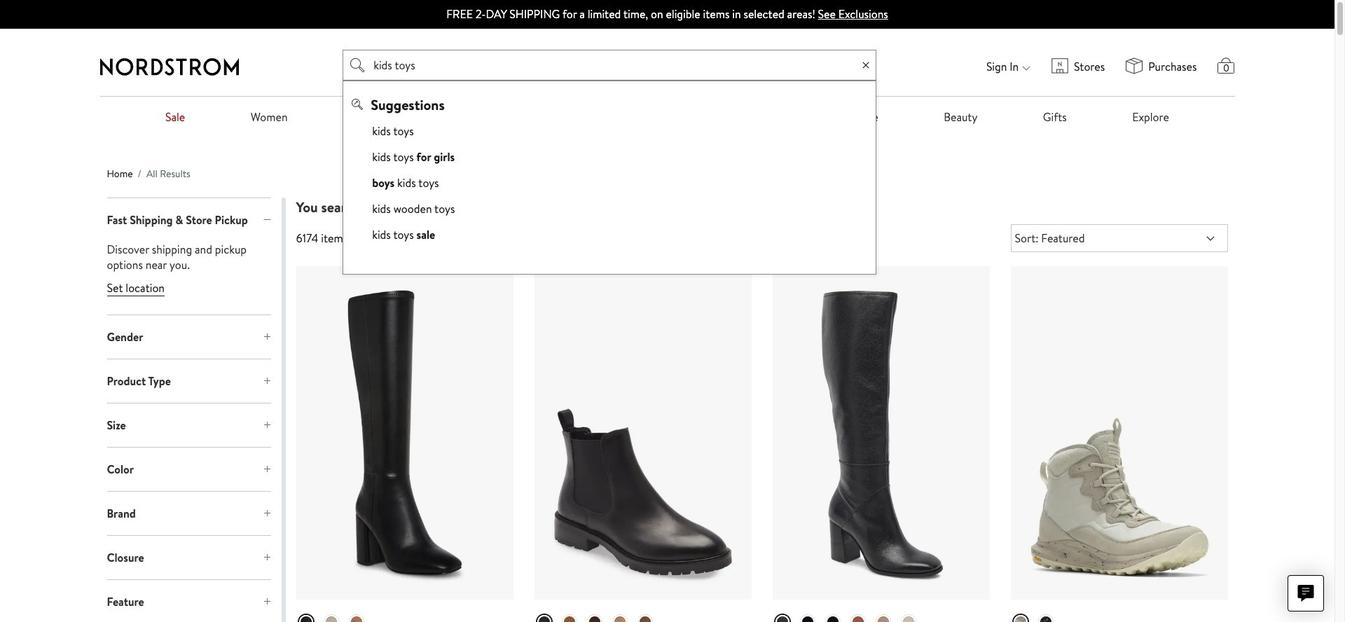 Task type: vqa. For each thing, say whether or not it's contained in the screenshot.
password field
no



Task type: locate. For each thing, give the bounding box(es) containing it.
large maximize image
[[263, 333, 271, 341], [263, 421, 271, 430], [263, 465, 271, 474], [263, 554, 271, 562]]

0 vertical spatial large maximize image
[[263, 377, 271, 385]]

large maximize image
[[263, 377, 271, 385], [263, 509, 271, 518], [263, 598, 271, 606]]

large minimize image
[[263, 216, 271, 224]]

4 large maximize image from the top
[[263, 554, 271, 562]]

Search for products or brands search field
[[369, 51, 856, 80]]

1 large maximize image from the top
[[263, 333, 271, 341]]

large search image
[[350, 57, 365, 74]]

1 vertical spatial large maximize image
[[263, 509, 271, 518]]

2 large maximize image from the top
[[263, 421, 271, 430]]

2 large maximize image from the top
[[263, 509, 271, 518]]

2 vertical spatial large maximize image
[[263, 598, 271, 606]]



Task type: describe. For each thing, give the bounding box(es) containing it.
3 large maximize image from the top
[[263, 598, 271, 606]]

1 large maximize image from the top
[[263, 377, 271, 385]]

Search search field
[[343, 50, 877, 81]]

nordstrom logo element
[[100, 58, 239, 75]]

large search trending medium image
[[352, 99, 363, 110]]

live chat image
[[1298, 585, 1314, 602]]

3 large maximize image from the top
[[263, 465, 271, 474]]



